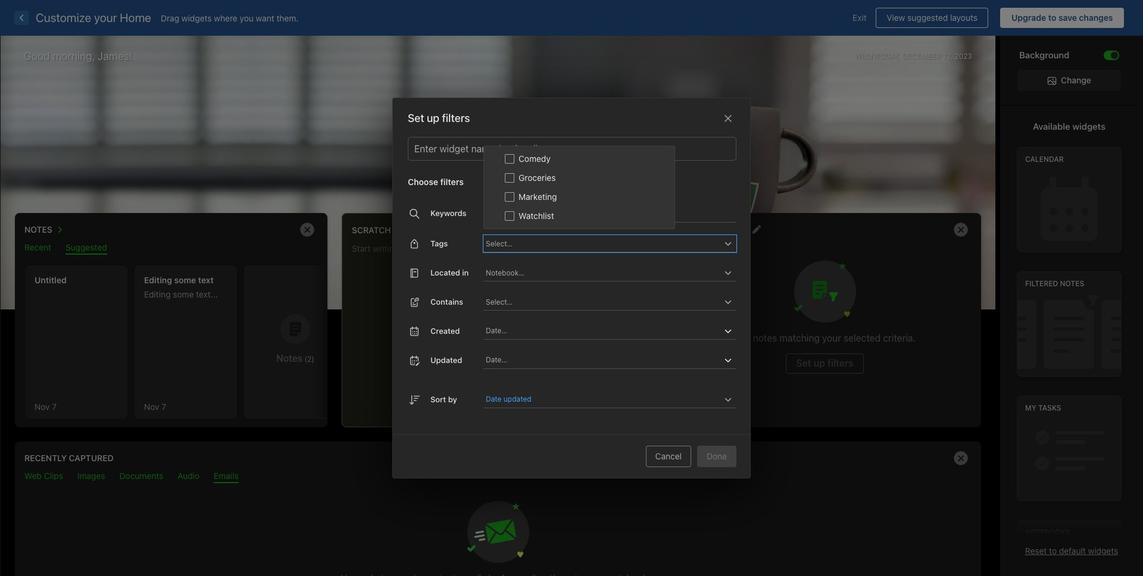 Task type: locate. For each thing, give the bounding box(es) containing it.
available widgets
[[1034, 121, 1106, 132]]

2023
[[955, 52, 973, 60]]

row group
[[484, 147, 675, 228]]

widgets right default
[[1089, 546, 1119, 556]]

1 horizontal spatial remove image
[[949, 218, 973, 242]]

to right reset
[[1050, 546, 1057, 556]]

to left save
[[1049, 13, 1057, 23]]

2 vertical spatial  input text field
[[535, 391, 721, 408]]

scratch pad button
[[352, 222, 410, 238]]

groceries
[[519, 173, 556, 183]]

 input text field inside the contains "field"
[[485, 294, 721, 310]]

 input text field for located in
[[485, 264, 721, 281]]

Select255 checkbox
[[505, 192, 515, 202]]

0 vertical spatial notes
[[719, 225, 747, 235]]

date…
[[486, 326, 508, 335], [486, 356, 508, 365]]

widgets for available
[[1073, 121, 1106, 132]]

scratch
[[352, 225, 391, 235]]

wednesday,
[[855, 52, 901, 60]]

drag
[[161, 13, 179, 23]]

 input text field inside located in field
[[485, 264, 721, 281]]

to inside button
[[1049, 13, 1057, 23]]

1 horizontal spatial filtered
[[1026, 280, 1059, 288]]

cancel button
[[646, 446, 692, 468]]

widgets right available
[[1073, 121, 1106, 132]]

notebooks
[[1026, 529, 1071, 537]]

 input text field down date… "field"
[[535, 391, 721, 408]]

0 vertical spatial filtered
[[679, 225, 717, 235]]

done button
[[698, 446, 737, 468]]

Select253 checkbox
[[505, 154, 515, 164]]

Sort by field
[[484, 391, 737, 409]]

2 remove image from the left
[[949, 218, 973, 242]]

filters
[[442, 112, 470, 124], [441, 177, 464, 187]]

layouts
[[951, 13, 978, 23]]

my tasks
[[1026, 404, 1062, 413]]

filtered
[[679, 225, 717, 235], [1026, 280, 1059, 288]]

1 vertical spatial remove image
[[949, 447, 973, 471]]

filtered inside "button"
[[679, 225, 717, 235]]

save
[[1059, 13, 1077, 23]]

2 date… from the top
[[486, 356, 508, 365]]

tasks
[[1039, 404, 1062, 413]]

widgets right drag
[[182, 13, 212, 23]]

edit widget title image
[[752, 225, 761, 234]]

Enter widget name (optional) text field
[[413, 138, 731, 160]]

Located in field
[[484, 264, 737, 282]]

date… inside field
[[486, 326, 508, 335]]

date… up 'date'
[[486, 356, 508, 365]]

 input text field down  input text box
[[485, 264, 721, 281]]

widgets for drag
[[182, 13, 212, 23]]

 input text field for contains
[[485, 294, 721, 310]]

remove image
[[622, 218, 646, 242], [949, 447, 973, 471]]

them.
[[277, 13, 299, 23]]

0 horizontal spatial notes
[[719, 225, 747, 235]]

reset
[[1026, 546, 1047, 556]]

0 vertical spatial date…
[[486, 326, 508, 335]]

Created Date picker field
[[484, 323, 752, 340]]

upgrade
[[1012, 13, 1047, 23]]

date… right created
[[486, 326, 508, 335]]

view suggested layouts button
[[876, 8, 989, 28]]

row group containing comedy
[[484, 147, 675, 228]]

Updated Date picker field
[[484, 352, 752, 369]]

1 date… from the top
[[486, 326, 508, 335]]

exit button
[[844, 8, 876, 28]]

filtered notes button
[[679, 222, 747, 238]]

default
[[1060, 546, 1086, 556]]

to
[[1049, 13, 1057, 23], [1050, 546, 1057, 556]]

0 vertical spatial  input text field
[[485, 264, 721, 281]]

up
[[427, 112, 440, 124]]

widgets
[[182, 13, 212, 23], [1073, 121, 1106, 132], [1089, 546, 1119, 556]]

date updated
[[486, 395, 532, 404]]

Enter keyword field
[[484, 208, 737, 223]]

view
[[887, 13, 906, 23]]

filters right up
[[442, 112, 470, 124]]

1 vertical spatial filtered notes
[[1026, 280, 1085, 288]]

scratch pad
[[352, 225, 410, 235]]

sort by
[[431, 395, 457, 404]]

0 vertical spatial widgets
[[182, 13, 212, 23]]

1 vertical spatial to
[[1050, 546, 1057, 556]]

0 vertical spatial to
[[1049, 13, 1057, 23]]

view suggested layouts
[[887, 13, 978, 23]]

1 horizontal spatial remove image
[[949, 447, 973, 471]]

where
[[214, 13, 238, 23]]

 input text field
[[485, 264, 721, 281], [485, 294, 721, 310], [535, 391, 721, 408]]

0 horizontal spatial filtered notes
[[679, 225, 747, 235]]

calendar
[[1026, 155, 1064, 164]]

 input text field
[[485, 235, 721, 252]]

0 horizontal spatial filtered
[[679, 225, 717, 235]]

1 vertical spatial filtered
[[1026, 280, 1059, 288]]

1 horizontal spatial filtered notes
[[1026, 280, 1085, 288]]

13,
[[943, 52, 953, 60]]

0 vertical spatial remove image
[[622, 218, 646, 242]]

notes
[[719, 225, 747, 235], [1061, 280, 1085, 288]]

set up filters
[[408, 112, 470, 124]]

filters right choose
[[441, 177, 464, 187]]

set
[[408, 112, 424, 124]]

changes
[[1080, 13, 1114, 23]]

1 vertical spatial widgets
[[1073, 121, 1106, 132]]

filtered notes
[[679, 225, 747, 235], [1026, 280, 1085, 288]]

to for reset
[[1050, 546, 1057, 556]]

remove image
[[295, 218, 319, 242], [949, 218, 973, 242]]

date… inside "field"
[[486, 356, 508, 365]]

0 horizontal spatial remove image
[[295, 218, 319, 242]]

1 vertical spatial  input text field
[[485, 294, 721, 310]]

reset to default widgets
[[1026, 546, 1119, 556]]

good
[[24, 50, 50, 63]]

choose
[[408, 177, 438, 187]]

background
[[1020, 49, 1070, 60]]

1 vertical spatial date…
[[486, 356, 508, 365]]

1 horizontal spatial notes
[[1061, 280, 1085, 288]]

0 horizontal spatial remove image
[[622, 218, 646, 242]]

upgrade to save changes
[[1012, 13, 1114, 23]]

december
[[903, 52, 941, 60]]

by
[[448, 395, 457, 404]]

 input text field down located in field
[[485, 294, 721, 310]]



Task type: vqa. For each thing, say whether or not it's contained in the screenshot.
where
yes



Task type: describe. For each thing, give the bounding box(es) containing it.
morning,
[[53, 50, 95, 63]]

date… for created
[[486, 326, 508, 335]]

drag widgets where you want them.
[[161, 13, 299, 23]]

cancel
[[656, 452, 682, 462]]

suggested
[[908, 13, 948, 23]]

1 remove image from the left
[[295, 218, 319, 242]]

change
[[1061, 75, 1092, 85]]

date updated button
[[486, 393, 534, 407]]

tags
[[431, 239, 448, 248]]

change button
[[1018, 70, 1122, 91]]

marketing
[[519, 192, 557, 202]]

contains
[[431, 297, 463, 307]]

created
[[431, 326, 460, 336]]

located
[[431, 268, 460, 277]]

updated
[[504, 395, 532, 404]]

close image
[[721, 112, 736, 126]]

Tags field
[[484, 235, 737, 253]]

Contains field
[[484, 294, 737, 311]]

1 vertical spatial notes
[[1061, 280, 1085, 288]]

my
[[1026, 404, 1037, 413]]

james!
[[98, 50, 132, 63]]

sort
[[431, 395, 446, 404]]

Select254 checkbox
[[505, 173, 515, 183]]

you
[[240, 13, 254, 23]]

home
[[120, 11, 151, 24]]

Select256 checkbox
[[505, 211, 515, 221]]

located in
[[431, 268, 469, 277]]

available
[[1034, 121, 1071, 132]]

done
[[707, 452, 727, 462]]

0 vertical spatial filtered notes
[[679, 225, 747, 235]]

choose filters
[[408, 177, 464, 187]]

1 vertical spatial filters
[[441, 177, 464, 187]]

upgrade to save changes button
[[1001, 8, 1125, 28]]

updated
[[431, 355, 462, 365]]

reset to default widgets button
[[1026, 546, 1119, 556]]

want
[[256, 13, 274, 23]]

comedy
[[519, 154, 551, 164]]

keywords
[[431, 209, 467, 218]]

 input text field inside date updated field
[[535, 391, 721, 408]]

good morning, james!
[[24, 50, 132, 63]]

your
[[94, 11, 117, 24]]

0 vertical spatial filters
[[442, 112, 470, 124]]

in
[[462, 268, 469, 277]]

notes inside "button"
[[719, 225, 747, 235]]

watchlist
[[519, 211, 554, 221]]

date… for updated
[[486, 356, 508, 365]]

2 vertical spatial widgets
[[1089, 546, 1119, 556]]

date
[[486, 395, 502, 404]]

to for upgrade
[[1049, 13, 1057, 23]]

customize
[[36, 11, 91, 24]]

customize your home
[[36, 11, 151, 24]]

wednesday, december 13, 2023
[[855, 52, 973, 60]]

pad
[[393, 225, 410, 235]]

exit
[[853, 13, 867, 23]]



